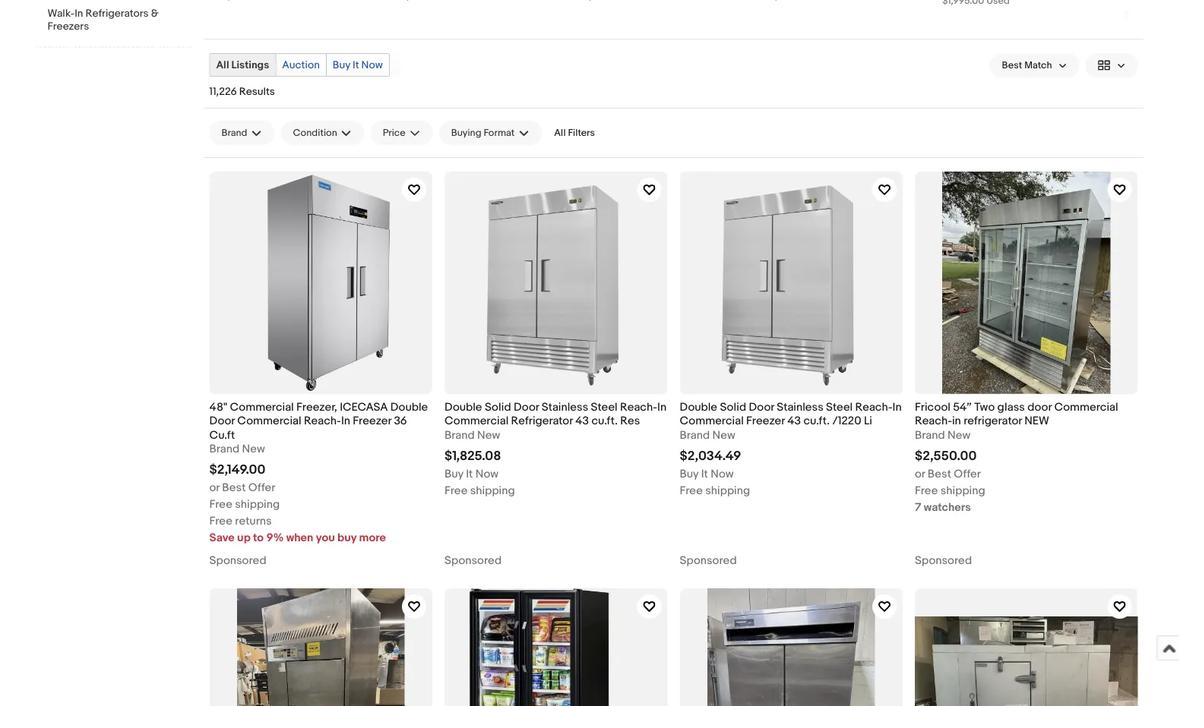 Task type: vqa. For each thing, say whether or not it's contained in the screenshot.
right on
no



Task type: describe. For each thing, give the bounding box(es) containing it.
all listings
[[216, 59, 269, 71]]

43 for $2,034.49
[[788, 415, 801, 428]]

auction
[[282, 59, 320, 71]]

cu.ft. for $1,825.08
[[592, 415, 618, 428]]

reach- inside double solid door stainless steel reach-in commercial refrigerator 43 cu.ft. res brand new $1,825.08 buy it now free shipping
[[620, 401, 658, 415]]

in inside walk-in refrigerators & freezers
[[75, 7, 83, 20]]

$1,599.00 use
[[1125, 9, 1180, 21]]

cu.ft. for $2,034.49
[[804, 415, 830, 428]]

new inside double solid door stainless steel reach-in commercial freezer 43 cu.ft. /1220 li brand new $2,034.49 buy it now free shipping
[[713, 429, 736, 442]]

double solid door stainless steel reach-in commercial refrigerator 43 cu.ft. res link
[[445, 401, 668, 429]]

all for all listings
[[216, 59, 229, 71]]

&
[[151, 7, 159, 20]]

brand inside 48" commercial freezer, icecasa double door commercial reach-in freezer 36 cu.ft brand new $2,149.00 or best offer free shipping free returns save up to 9% when you buy more
[[209, 442, 239, 456]]

11,226
[[209, 86, 237, 98]]

brand inside double solid door stainless steel reach-in commercial freezer 43 cu.ft. /1220 li brand new $2,034.49 buy it now free shipping
[[680, 429, 710, 442]]

all listings link
[[210, 54, 275, 76]]

price button
[[371, 121, 433, 145]]

it inside double solid door stainless steel reach-in commercial refrigerator 43 cu.ft. res brand new $1,825.08 buy it now free shipping
[[466, 467, 473, 481]]

delfield #6151-s 2 - door commercial freezer image
[[680, 589, 903, 707]]

$1,599.00
[[1125, 9, 1166, 21]]

auction link
[[276, 54, 326, 76]]

fricool
[[915, 401, 951, 415]]

freezer,
[[296, 401, 337, 415]]

now inside double solid door stainless steel reach-in commercial refrigerator 43 cu.ft. res brand new $1,825.08 buy it now free shipping
[[476, 467, 499, 481]]

fricool 54"  two glass door commercial reach-in refrigerator new link
[[915, 401, 1138, 429]]

walk-
[[48, 7, 75, 20]]

double for $1,825.08
[[445, 401, 482, 415]]

condition button
[[281, 121, 365, 145]]

$2,034.49
[[680, 448, 742, 464]]

buy inside double solid door stainless steel reach-in commercial freezer 43 cu.ft. /1220 li brand new $2,034.49 buy it now free shipping
[[680, 467, 699, 481]]

54"
[[953, 401, 972, 415]]

$1,825.08
[[445, 448, 501, 464]]

36
[[394, 415, 407, 428]]

walk-in refrigerators & freezers
[[48, 7, 159, 33]]

icecasa
[[340, 401, 388, 415]]

view: gallery view image
[[1098, 57, 1126, 73]]

steel for $1,825.08
[[591, 401, 618, 415]]

walk-in refrigerators & freezers link
[[48, 7, 192, 35]]

all filters
[[554, 127, 595, 139]]

williams wbc75 upright commercial blast chiller rapid quick freezer 208v/1p image
[[209, 589, 433, 707]]

double inside 48" commercial freezer, icecasa double door commercial reach-in freezer 36 cu.ft brand new $2,149.00 or best offer free shipping free returns save up to 9% when you buy more
[[390, 401, 428, 415]]

48" commercial freezer, icecasa double door commercial reach-in freezer 36 cu.ft link
[[209, 401, 433, 442]]

brand button
[[209, 121, 275, 145]]

two
[[975, 401, 995, 415]]

door for new
[[749, 401, 775, 415]]

glass
[[998, 401, 1025, 415]]

in inside double solid door stainless steel reach-in commercial refrigerator 43 cu.ft. res brand new $1,825.08 buy it now free shipping
[[658, 401, 667, 415]]

up
[[237, 531, 251, 545]]

freezers
[[48, 20, 89, 33]]

all for all filters
[[554, 127, 566, 139]]

door
[[1028, 401, 1052, 415]]

7
[[915, 501, 922, 515]]

or inside 48" commercial freezer, icecasa double door commercial reach-in freezer 36 cu.ft brand new $2,149.00 or best offer free shipping free returns save up to 9% when you buy more
[[209, 481, 220, 495]]

listings
[[231, 59, 269, 71]]

commercial inside double solid door stainless steel reach-in commercial freezer 43 cu.ft. /1220 li brand new $2,034.49 buy it now free shipping
[[680, 415, 744, 428]]

reach- inside double solid door stainless steel reach-in commercial freezer 43 cu.ft. /1220 li brand new $2,034.49 buy it now free shipping
[[856, 401, 893, 415]]

filters
[[568, 127, 595, 139]]

freezer inside double solid door stainless steel reach-in commercial freezer 43 cu.ft. /1220 li brand new $2,034.49 buy it now free shipping
[[747, 415, 785, 428]]

cu.ft
[[209, 429, 235, 442]]

new inside 'fricool 54"  two glass door commercial reach-in refrigerator new brand new $2,550.00 or best offer free shipping 7 watchers'
[[948, 429, 971, 442]]

true gdm-30-ld glass door merchandiser swing door refrigerator image
[[445, 589, 668, 707]]

$2,149.00
[[209, 462, 266, 478]]

free inside double solid door stainless steel reach-in commercial refrigerator 43 cu.ft. res brand new $1,825.08 buy it now free shipping
[[445, 484, 468, 498]]

48"
[[209, 401, 227, 415]]

match
[[1025, 59, 1052, 71]]

best inside dropdown button
[[1002, 59, 1023, 71]]

double for $2,034.49
[[680, 401, 718, 415]]

offer inside 48" commercial freezer, icecasa double door commercial reach-in freezer 36 cu.ft brand new $2,149.00 or best offer free shipping free returns save up to 9% when you buy more
[[248, 481, 275, 495]]

commercial inside double solid door stainless steel reach-in commercial refrigerator 43 cu.ft. res brand new $1,825.08 buy it now free shipping
[[445, 415, 509, 428]]

43 for $1,825.08
[[576, 415, 589, 428]]

returns
[[235, 515, 272, 528]]

refrigerators
[[86, 7, 149, 20]]

commercial inside 'fricool 54"  two glass door commercial reach-in refrigerator new brand new $2,550.00 or best offer free shipping 7 watchers'
[[1055, 401, 1119, 415]]



Task type: locate. For each thing, give the bounding box(es) containing it.
1 horizontal spatial best
[[928, 467, 952, 481]]

43 left /1220
[[788, 415, 801, 428]]

it inside buy it now link
[[353, 59, 359, 71]]

door
[[514, 401, 539, 415], [749, 401, 775, 415], [209, 415, 235, 428]]

1 vertical spatial offer
[[248, 481, 275, 495]]

1 43 from the left
[[576, 415, 589, 428]]

to
[[253, 531, 264, 545]]

reach- inside 'fricool 54"  two glass door commercial reach-in refrigerator new brand new $2,550.00 or best offer free shipping 7 watchers'
[[915, 415, 952, 428]]

solid inside double solid door stainless steel reach-in commercial freezer 43 cu.ft. /1220 li brand new $2,034.49 buy it now free shipping
[[720, 401, 746, 415]]

43 inside double solid door stainless steel reach-in commercial freezer 43 cu.ft. /1220 li brand new $2,034.49 buy it now free shipping
[[788, 415, 801, 428]]

fricool 54"  two glass door commercial reach-in refrigerator new brand new $2,550.00 or best offer free shipping 7 watchers
[[915, 401, 1119, 515]]

2 cu.ft. from the left
[[804, 415, 830, 428]]

best down $2,149.00
[[222, 481, 246, 495]]

double solid door stainless steel reach-in commercial freezer 43 cu.ft. /1220 li brand new $2,034.49 buy it now free shipping
[[680, 401, 902, 498]]

all filters button
[[548, 121, 601, 145]]

0 horizontal spatial offer
[[248, 481, 275, 495]]

all
[[216, 59, 229, 71], [554, 127, 566, 139]]

price
[[383, 127, 406, 139]]

1 horizontal spatial or
[[915, 467, 925, 481]]

now inside double solid door stainless steel reach-in commercial freezer 43 cu.ft. /1220 li brand new $2,034.49 buy it now free shipping
[[711, 467, 734, 481]]

shipping up watchers
[[941, 484, 986, 498]]

1 horizontal spatial it
[[466, 467, 473, 481]]

2 horizontal spatial best
[[1002, 59, 1023, 71]]

in
[[952, 415, 961, 428]]

double solid door stainless steel reach-in commercial freezer 43 cu.ft. /1220 li image
[[680, 172, 903, 395]]

0 horizontal spatial it
[[353, 59, 359, 71]]

sponsored for or
[[209, 554, 267, 568]]

1 horizontal spatial double
[[445, 401, 482, 415]]

1 horizontal spatial 43
[[788, 415, 801, 428]]

best down $2,550.00
[[928, 467, 952, 481]]

more
[[359, 531, 386, 545]]

2 freezer from the left
[[747, 415, 785, 428]]

best inside 48" commercial freezer, icecasa double door commercial reach-in freezer 36 cu.ft brand new $2,149.00 or best offer free shipping free returns save up to 9% when you buy more
[[222, 481, 246, 495]]

now down $2,034.49
[[711, 467, 734, 481]]

43 inside double solid door stainless steel reach-in commercial refrigerator 43 cu.ft. res brand new $1,825.08 buy it now free shipping
[[576, 415, 589, 428]]

it inside double solid door stainless steel reach-in commercial freezer 43 cu.ft. /1220 li brand new $2,034.49 buy it now free shipping
[[701, 467, 708, 481]]

new up $1,825.08
[[477, 429, 500, 442]]

buy it now link
[[327, 54, 389, 76]]

li
[[864, 415, 873, 428]]

1 sponsored from the left
[[209, 554, 267, 568]]

shipping
[[470, 484, 515, 498], [706, 484, 750, 498], [941, 484, 986, 498], [235, 498, 280, 512]]

0 horizontal spatial cu.ft.
[[592, 415, 618, 428]]

2 horizontal spatial now
[[711, 467, 734, 481]]

0 horizontal spatial 43
[[576, 415, 589, 428]]

free inside 'fricool 54"  two glass door commercial reach-in refrigerator new brand new $2,550.00 or best offer free shipping 7 watchers'
[[915, 484, 938, 498]]

offer down $2,149.00
[[248, 481, 275, 495]]

or inside 'fricool 54"  two glass door commercial reach-in refrigerator new brand new $2,550.00 or best offer free shipping 7 watchers'
[[915, 467, 925, 481]]

offer down $2,550.00
[[954, 467, 981, 481]]

steel inside double solid door stainless steel reach-in commercial freezer 43 cu.ft. /1220 li brand new $2,034.49 buy it now free shipping
[[826, 401, 853, 415]]

stainless
[[542, 401, 589, 415], [777, 401, 824, 415]]

0 horizontal spatial or
[[209, 481, 220, 495]]

1 horizontal spatial steel
[[826, 401, 853, 415]]

refrigerator
[[964, 415, 1022, 428]]

sponsored
[[209, 554, 267, 568], [445, 554, 502, 568], [680, 554, 737, 568], [915, 554, 972, 568]]

0 vertical spatial or
[[915, 467, 925, 481]]

2 horizontal spatial it
[[701, 467, 708, 481]]

or down $2,149.00
[[209, 481, 220, 495]]

double
[[390, 401, 428, 415], [445, 401, 482, 415], [680, 401, 718, 415]]

in inside double solid door stainless steel reach-in commercial freezer 43 cu.ft. /1220 li brand new $2,034.49 buy it now free shipping
[[893, 401, 902, 415]]

solid for $1,825.08
[[485, 401, 511, 415]]

2 horizontal spatial door
[[749, 401, 775, 415]]

now down $1,825.08
[[476, 467, 499, 481]]

in inside 48" commercial freezer, icecasa double door commercial reach-in freezer 36 cu.ft brand new $2,149.00 or best offer free shipping free returns save up to 9% when you buy more
[[341, 415, 350, 428]]

buy it now
[[333, 59, 383, 71]]

it down $1,825.08
[[466, 467, 473, 481]]

solid
[[485, 401, 511, 415], [720, 401, 746, 415]]

freezer
[[353, 415, 392, 428], [747, 415, 785, 428]]

buying format button
[[439, 121, 542, 145]]

commercial right door
[[1055, 401, 1119, 415]]

reach- down freezer,
[[304, 415, 341, 428]]

buy right auction
[[333, 59, 350, 71]]

it
[[353, 59, 359, 71], [466, 467, 473, 481], [701, 467, 708, 481]]

cu.ft.
[[592, 415, 618, 428], [804, 415, 830, 428]]

stainless for new
[[777, 401, 824, 415]]

stainless inside double solid door stainless steel reach-in commercial refrigerator 43 cu.ft. res brand new $1,825.08 buy it now free shipping
[[542, 401, 589, 415]]

shipping inside double solid door stainless steel reach-in commercial freezer 43 cu.ft. /1220 li brand new $2,034.49 buy it now free shipping
[[706, 484, 750, 498]]

best inside 'fricool 54"  two glass door commercial reach-in refrigerator new brand new $2,550.00 or best offer free shipping 7 watchers'
[[928, 467, 952, 481]]

1 horizontal spatial now
[[476, 467, 499, 481]]

0 horizontal spatial now
[[361, 59, 383, 71]]

0 vertical spatial best
[[1002, 59, 1023, 71]]

shipping down $1,825.08
[[470, 484, 515, 498]]

double solid door stainless steel reach-in commercial refrigerator 43 cu.ft. res image
[[445, 172, 668, 395]]

use
[[1168, 9, 1180, 21]]

cu.ft. inside double solid door stainless steel reach-in commercial refrigerator 43 cu.ft. res brand new $1,825.08 buy it now free shipping
[[592, 415, 618, 428]]

shipping up returns
[[235, 498, 280, 512]]

1 horizontal spatial offer
[[954, 467, 981, 481]]

freezer inside 48" commercial freezer, icecasa double door commercial reach-in freezer 36 cu.ft brand new $2,149.00 or best offer free shipping free returns save up to 9% when you buy more
[[353, 415, 392, 428]]

9%
[[266, 531, 284, 545]]

steel
[[591, 401, 618, 415], [826, 401, 853, 415]]

3 double from the left
[[680, 401, 718, 415]]

format
[[484, 127, 515, 139]]

brand inside dropdown button
[[222, 127, 247, 139]]

0 horizontal spatial all
[[216, 59, 229, 71]]

offer inside 'fricool 54"  two glass door commercial reach-in refrigerator new brand new $2,550.00 or best offer free shipping 7 watchers'
[[954, 467, 981, 481]]

brand down the 11,226 results
[[222, 127, 247, 139]]

1 vertical spatial best
[[928, 467, 952, 481]]

sponsored for buy
[[445, 554, 502, 568]]

buy inside double solid door stainless steel reach-in commercial refrigerator 43 cu.ft. res brand new $1,825.08 buy it now free shipping
[[445, 467, 464, 481]]

buy
[[333, 59, 350, 71], [445, 467, 464, 481], [680, 467, 699, 481]]

buy
[[338, 531, 357, 545]]

new
[[1025, 415, 1050, 428]]

0 horizontal spatial steel
[[591, 401, 618, 415]]

solid up $1,825.08
[[485, 401, 511, 415]]

commercial
[[230, 401, 294, 415], [1055, 401, 1119, 415], [237, 415, 301, 428], [445, 415, 509, 428], [680, 415, 744, 428]]

new up $2,149.00
[[242, 442, 265, 456]]

it down $2,034.49
[[701, 467, 708, 481]]

now
[[361, 59, 383, 71], [476, 467, 499, 481], [711, 467, 734, 481]]

buy down $2,034.49
[[680, 467, 699, 481]]

shipping down $2,034.49
[[706, 484, 750, 498]]

double inside double solid door stainless steel reach-in commercial freezer 43 cu.ft. /1220 li brand new $2,034.49 buy it now free shipping
[[680, 401, 718, 415]]

best match
[[1002, 59, 1052, 71]]

buying format
[[451, 127, 515, 139]]

cu.ft. left res
[[592, 415, 618, 428]]

4 sponsored from the left
[[915, 554, 972, 568]]

43
[[576, 415, 589, 428], [788, 415, 801, 428]]

best
[[1002, 59, 1023, 71], [928, 467, 952, 481], [222, 481, 246, 495]]

brand
[[222, 127, 247, 139], [445, 429, 475, 442], [680, 429, 710, 442], [915, 429, 945, 442], [209, 442, 239, 456]]

double up the 36
[[390, 401, 428, 415]]

shipping inside double solid door stainless steel reach-in commercial refrigerator 43 cu.ft. res brand new $1,825.08 buy it now free shipping
[[470, 484, 515, 498]]

0 horizontal spatial door
[[209, 415, 235, 428]]

buy inside buy it now link
[[333, 59, 350, 71]]

reach- down fricool
[[915, 415, 952, 428]]

solid up $2,034.49
[[720, 401, 746, 415]]

$2,550.00
[[915, 448, 977, 464]]

2 vertical spatial best
[[222, 481, 246, 495]]

best left match on the top of page
[[1002, 59, 1023, 71]]

free inside double solid door stainless steel reach-in commercial freezer 43 cu.ft. /1220 li brand new $2,034.49 buy it now free shipping
[[680, 484, 703, 498]]

shipping inside 48" commercial freezer, icecasa double door commercial reach-in freezer 36 cu.ft brand new $2,149.00 or best offer free shipping free returns save up to 9% when you buy more
[[235, 498, 280, 512]]

0 horizontal spatial best
[[222, 481, 246, 495]]

double solid door stainless steel reach-in commercial refrigerator 43 cu.ft. res brand new $1,825.08 buy it now free shipping
[[445, 401, 667, 498]]

/1220
[[833, 415, 862, 428]]

sponsored for $2,034.49
[[680, 554, 737, 568]]

1 horizontal spatial all
[[554, 127, 566, 139]]

1 horizontal spatial cu.ft.
[[804, 415, 830, 428]]

2 sponsored from the left
[[445, 554, 502, 568]]

or
[[915, 467, 925, 481], [209, 481, 220, 495]]

43 right the refrigerator
[[576, 415, 589, 428]]

brand inside double solid door stainless steel reach-in commercial refrigerator 43 cu.ft. res brand new $1,825.08 buy it now free shipping
[[445, 429, 475, 442]]

cu.ft. left /1220
[[804, 415, 830, 428]]

1 freezer from the left
[[353, 415, 392, 428]]

1 horizontal spatial freezer
[[747, 415, 785, 428]]

free
[[445, 484, 468, 498], [680, 484, 703, 498], [915, 484, 938, 498], [209, 498, 233, 512], [209, 515, 233, 528]]

new down in
[[948, 429, 971, 442]]

0 vertical spatial offer
[[954, 467, 981, 481]]

brand down cu.ft
[[209, 442, 239, 456]]

all inside "link"
[[216, 59, 229, 71]]

all inside button
[[554, 127, 566, 139]]

save
[[209, 531, 235, 545]]

all up 11,226
[[216, 59, 229, 71]]

solid inside double solid door stainless steel reach-in commercial refrigerator 43 cu.ft. res brand new $1,825.08 buy it now free shipping
[[485, 401, 511, 415]]

buying
[[451, 127, 482, 139]]

commercial up $1,825.08
[[445, 415, 509, 428]]

0 horizontal spatial freezer
[[353, 415, 392, 428]]

0 horizontal spatial double
[[390, 401, 428, 415]]

2 double from the left
[[445, 401, 482, 415]]

brand up $2,550.00
[[915, 429, 945, 442]]

commercial down freezer,
[[237, 415, 301, 428]]

0 horizontal spatial buy
[[333, 59, 350, 71]]

2 horizontal spatial double
[[680, 401, 718, 415]]

fricool 54"  two glass door commercial reach-in refrigerator new image
[[915, 172, 1138, 395]]

door inside double solid door stainless steel reach-in commercial freezer 43 cu.ft. /1220 li brand new $2,034.49 buy it now free shipping
[[749, 401, 775, 415]]

0 horizontal spatial stainless
[[542, 401, 589, 415]]

brand inside 'fricool 54"  two glass door commercial reach-in refrigerator new brand new $2,550.00 or best offer free shipping 7 watchers'
[[915, 429, 945, 442]]

brand up $1,825.08
[[445, 429, 475, 442]]

new
[[477, 429, 500, 442], [713, 429, 736, 442], [948, 429, 971, 442], [242, 442, 265, 456]]

2 solid from the left
[[720, 401, 746, 415]]

1 horizontal spatial stainless
[[777, 401, 824, 415]]

2 43 from the left
[[788, 415, 801, 428]]

reach- up li
[[856, 401, 893, 415]]

buy down $1,825.08
[[445, 467, 464, 481]]

cu.ft. inside double solid door stainless steel reach-in commercial freezer 43 cu.ft. /1220 li brand new $2,034.49 buy it now free shipping
[[804, 415, 830, 428]]

kolpak walk-in refrigerator / cooler (2019) no reserve image
[[915, 589, 1138, 707]]

all left filters
[[554, 127, 566, 139]]

0 horizontal spatial solid
[[485, 401, 511, 415]]

door for $1,825.08
[[514, 401, 539, 415]]

condition
[[293, 127, 337, 139]]

new inside 48" commercial freezer, icecasa double door commercial reach-in freezer 36 cu.ft brand new $2,149.00 or best offer free shipping free returns save up to 9% when you buy more
[[242, 442, 265, 456]]

1 double from the left
[[390, 401, 428, 415]]

double up $2,034.49
[[680, 401, 718, 415]]

res
[[621, 415, 640, 428]]

1 horizontal spatial door
[[514, 401, 539, 415]]

commercial up $2,034.49
[[680, 415, 744, 428]]

3 sponsored from the left
[[680, 554, 737, 568]]

1 vertical spatial or
[[209, 481, 220, 495]]

when
[[286, 531, 313, 545]]

double inside double solid door stainless steel reach-in commercial refrigerator 43 cu.ft. res brand new $1,825.08 buy it now free shipping
[[445, 401, 482, 415]]

double up $1,825.08
[[445, 401, 482, 415]]

1 horizontal spatial buy
[[445, 467, 464, 481]]

1 solid from the left
[[485, 401, 511, 415]]

1 vertical spatial all
[[554, 127, 566, 139]]

1 cu.ft. from the left
[[592, 415, 618, 428]]

you
[[316, 531, 335, 545]]

stainless for $1,825.08
[[542, 401, 589, 415]]

door inside double solid door stainless steel reach-in commercial refrigerator 43 cu.ft. res brand new $1,825.08 buy it now free shipping
[[514, 401, 539, 415]]

solid for new
[[720, 401, 746, 415]]

48" commercial freezer, icecasa double door commercial reach-in freezer 36 cu.ft brand new $2,149.00 or best offer free shipping free returns save up to 9% when you buy more
[[209, 401, 428, 545]]

refrigerator
[[511, 415, 573, 428]]

brand up $2,034.49
[[680, 429, 710, 442]]

2 steel from the left
[[826, 401, 853, 415]]

or down $2,550.00
[[915, 467, 925, 481]]

in
[[75, 7, 83, 20], [658, 401, 667, 415], [893, 401, 902, 415], [341, 415, 350, 428]]

reach- inside 48" commercial freezer, icecasa double door commercial reach-in freezer 36 cu.ft brand new $2,149.00 or best offer free shipping free returns save up to 9% when you buy more
[[304, 415, 341, 428]]

reach-
[[620, 401, 658, 415], [856, 401, 893, 415], [304, 415, 341, 428], [915, 415, 952, 428]]

2 horizontal spatial buy
[[680, 467, 699, 481]]

new up $2,034.49
[[713, 429, 736, 442]]

1 horizontal spatial solid
[[720, 401, 746, 415]]

shipping inside 'fricool 54"  two glass door commercial reach-in refrigerator new brand new $2,550.00 or best offer free shipping 7 watchers'
[[941, 484, 986, 498]]

2 stainless from the left
[[777, 401, 824, 415]]

steel inside double solid door stainless steel reach-in commercial refrigerator 43 cu.ft. res brand new $1,825.08 buy it now free shipping
[[591, 401, 618, 415]]

results
[[239, 86, 275, 98]]

0 vertical spatial all
[[216, 59, 229, 71]]

new inside double solid door stainless steel reach-in commercial refrigerator 43 cu.ft. res brand new $1,825.08 buy it now free shipping
[[477, 429, 500, 442]]

sponsored for offer
[[915, 554, 972, 568]]

watchers
[[924, 501, 971, 515]]

offer
[[954, 467, 981, 481], [248, 481, 275, 495]]

best match button
[[990, 53, 1080, 78]]

48" commercial freezer, icecasa double door commercial reach-in freezer 36 cu.ft image
[[209, 172, 433, 395]]

reach- up res
[[620, 401, 658, 415]]

double solid door stainless steel reach-in commercial freezer 43 cu.ft. /1220 li link
[[680, 401, 903, 429]]

1 stainless from the left
[[542, 401, 589, 415]]

it right auction link
[[353, 59, 359, 71]]

steel for $2,034.49
[[826, 401, 853, 415]]

commercial right 48"
[[230, 401, 294, 415]]

11,226 results
[[209, 86, 275, 98]]

stainless inside double solid door stainless steel reach-in commercial freezer 43 cu.ft. /1220 li brand new $2,034.49 buy it now free shipping
[[777, 401, 824, 415]]

1 steel from the left
[[591, 401, 618, 415]]

door inside 48" commercial freezer, icecasa double door commercial reach-in freezer 36 cu.ft brand new $2,149.00 or best offer free shipping free returns save up to 9% when you buy more
[[209, 415, 235, 428]]

now right auction link
[[361, 59, 383, 71]]



